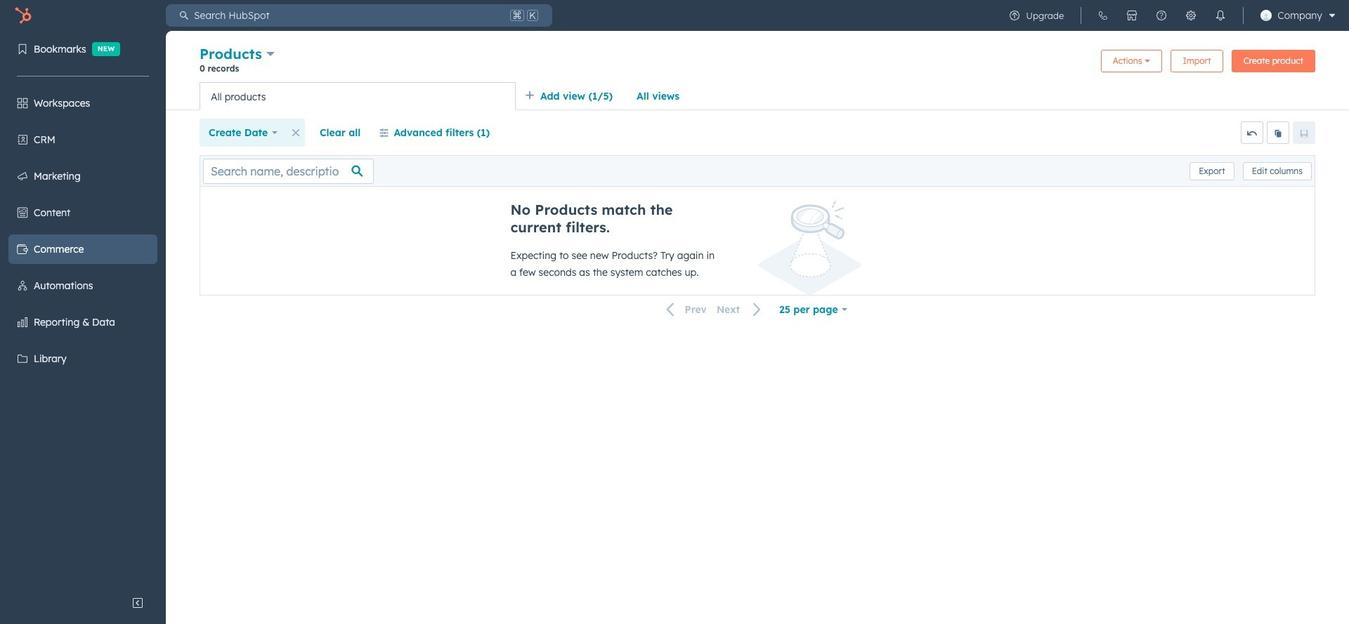Task type: describe. For each thing, give the bounding box(es) containing it.
bookmarks primary navigation item image
[[17, 44, 28, 55]]

help image
[[1157, 10, 1168, 21]]

marketplaces image
[[1127, 10, 1138, 21]]

1 horizontal spatial menu
[[1000, 0, 1341, 31]]

pagination navigation
[[658, 301, 771, 319]]



Task type: vqa. For each thing, say whether or not it's contained in the screenshot.
Search HubSpot Search Box
yes



Task type: locate. For each thing, give the bounding box(es) containing it.
notifications image
[[1216, 10, 1227, 21]]

simon jacob image
[[1261, 10, 1272, 21]]

settings image
[[1186, 10, 1197, 21]]

0 horizontal spatial menu
[[0, 31, 166, 590]]

menu
[[1000, 0, 1341, 31], [0, 31, 166, 590]]

Search name, description, or SKU search field
[[203, 159, 374, 184]]

banner
[[200, 44, 1316, 82]]

Search HubSpot search field
[[188, 4, 508, 27]]



